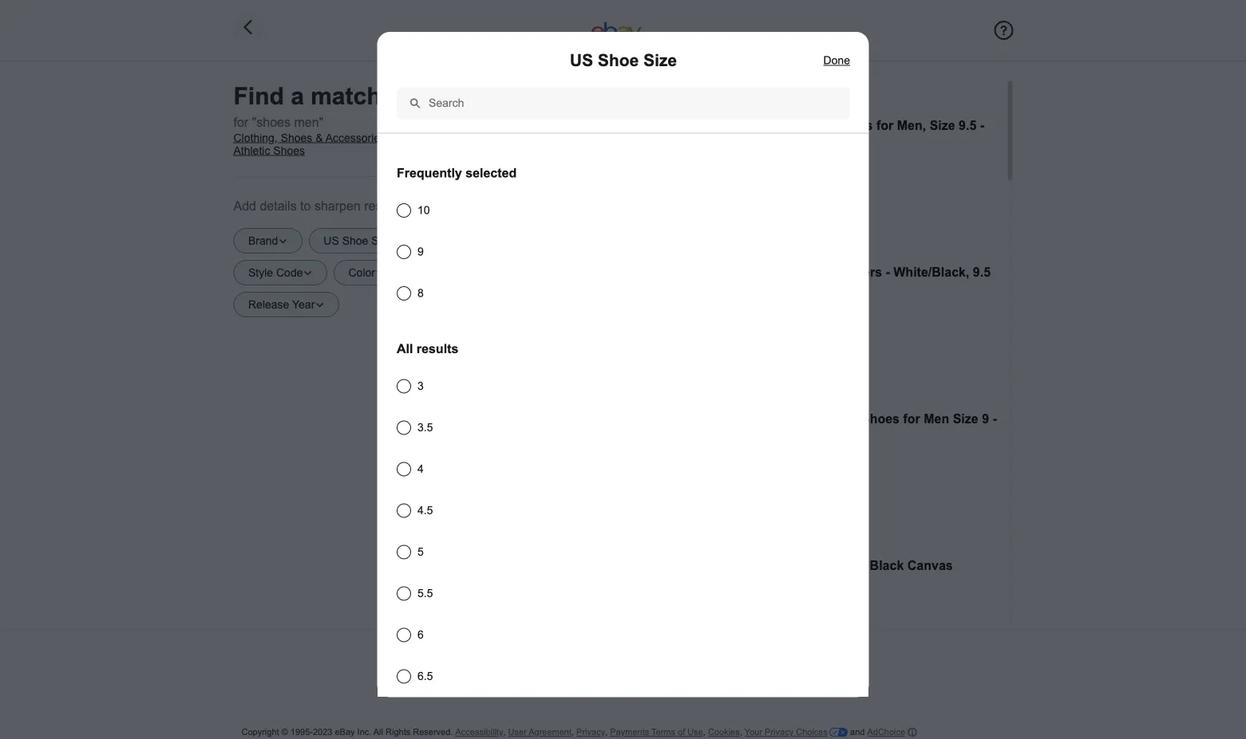 Task type: vqa. For each thing, say whether or not it's contained in the screenshot.
9
yes



Task type: locate. For each thing, give the bounding box(es) containing it.
the
[[610, 82, 625, 95]]

0 horizontal spatial 4
[[417, 463, 423, 475]]

your
[[745, 728, 762, 738]]

3.5
[[417, 421, 433, 434]]

shoes inside brooks 1103181d athletic shoes for men, size 9.5 - black
[[834, 118, 873, 133]]

and adchoice
[[848, 728, 905, 738]]

black down brooks at the right of the page
[[675, 137, 709, 152]]

9.5 inside puma viz runner men's sneakers - white/black, 9.5 button
[[973, 265, 990, 279]]

> left men's at the left top of the page
[[423, 132, 430, 144]]

results up 3
[[416, 342, 458, 356]]

2023
[[313, 728, 332, 738]]

results right sharpen at the left of the page
[[364, 199, 402, 213]]

4
[[417, 463, 423, 475], [776, 559, 783, 573]]

menu containing frequently selected
[[396, 159, 850, 740]]

1 horizontal spatial for
[[876, 118, 893, 133]]

all
[[396, 342, 413, 356], [373, 728, 383, 738]]

black
[[675, 137, 709, 152], [869, 559, 903, 573]]

for inside find a match for "shoes men" clothing, shoes & accessories > men > men's shoes > athletic shoes
[[233, 115, 248, 129]]

10
[[417, 204, 430, 216], [704, 559, 718, 573]]

picks
[[556, 82, 581, 95]]

0 horizontal spatial >
[[389, 132, 395, 144]]

9.5 inside brooks 1103181d athletic shoes for men, size 9.5 - black
[[958, 118, 976, 133]]

-
[[980, 118, 984, 133], [885, 265, 890, 279], [992, 412, 996, 426], [722, 559, 726, 573]]

size inside dialog
[[643, 51, 677, 70]]

2 horizontal spatial >
[[500, 132, 507, 144]]

shoes right soccer
[[861, 412, 899, 426]]

1 horizontal spatial 9
[[982, 412, 989, 426]]

your privacy choices link
[[745, 728, 848, 738]]

3 , from the left
[[605, 728, 608, 738]]

9.5 right "men,"
[[958, 118, 976, 133]]

4 left the retro
[[776, 559, 783, 573]]

1 vertical spatial athletic
[[233, 144, 270, 157]]

4 up 4.5 in the left bottom of the page
[[417, 463, 423, 475]]

0 horizontal spatial athletic
[[233, 144, 270, 157]]

1 horizontal spatial results
[[416, 342, 458, 356]]

size
[[643, 51, 677, 70], [929, 118, 955, 133], [952, 412, 978, 426], [675, 559, 700, 573]]

1 vertical spatial all
[[373, 728, 383, 738]]

details
[[260, 199, 297, 213]]

black right mid
[[869, 559, 903, 573]]

0 vertical spatial athletic
[[784, 118, 831, 133]]

0 vertical spatial 10
[[417, 204, 430, 216]]

find
[[233, 83, 284, 110]]

privacy
[[576, 728, 605, 738], [765, 728, 794, 738]]

0 horizontal spatial privacy
[[576, 728, 605, 738]]

size inside button
[[675, 559, 700, 573]]

men
[[398, 132, 420, 144], [923, 412, 949, 426]]

0 horizontal spatial 9
[[417, 245, 423, 258]]

choices
[[796, 728, 828, 738]]

clothing, shoes & accessories > men > men's shoes > athletic shoes button
[[233, 132, 509, 157]]

privacy left payments
[[576, 728, 605, 738]]

6
[[417, 629, 423, 641]]

10 inside menu
[[417, 204, 430, 216]]

1 horizontal spatial all
[[396, 342, 413, 356]]

us
[[569, 51, 593, 70]]

1 vertical spatial 10
[[704, 559, 718, 573]]

0 horizontal spatial 10
[[417, 204, 430, 216]]

add
[[233, 199, 256, 213]]

- inside adidas samba classic soccer shoes for men size 9 - black/white
[[992, 412, 996, 426]]

privacy right your
[[765, 728, 794, 738]]

1 vertical spatial men
[[923, 412, 949, 426]]

of
[[678, 728, 685, 738]]

> up selected
[[500, 132, 507, 144]]

1 horizontal spatial 4
[[776, 559, 783, 573]]

4 inside button
[[776, 559, 783, 573]]

0 vertical spatial men
[[398, 132, 420, 144]]

1103181d
[[722, 118, 781, 133]]

1 horizontal spatial athletic
[[784, 118, 831, 133]]

terms
[[651, 728, 675, 738]]

for left "men,"
[[876, 118, 893, 133]]

1 privacy from the left
[[576, 728, 605, 738]]

0 horizontal spatial men
[[398, 132, 420, 144]]

2 horizontal spatial for
[[903, 412, 920, 426]]

match
[[311, 83, 381, 110]]

1 horizontal spatial privacy
[[765, 728, 794, 738]]

1 vertical spatial black
[[869, 559, 903, 573]]

1 horizontal spatial 10
[[704, 559, 718, 573]]

1 horizontal spatial black
[[869, 559, 903, 573]]

shoes left "men,"
[[834, 118, 873, 133]]

men,
[[897, 118, 926, 133]]

4 inside us shoe size dialog
[[417, 463, 423, 475]]

athletic inside find a match for "shoes men" clothing, shoes & accessories > men > men's shoes > athletic shoes
[[233, 144, 270, 157]]

9.5 right white/black,
[[973, 265, 990, 279]]

0 horizontal spatial results
[[364, 199, 402, 213]]

done
[[823, 54, 850, 67]]

brooks 1103181d athletic shoes for men, size 9.5 - black
[[675, 118, 984, 152]]

9 inside menu
[[417, 245, 423, 258]]

1 vertical spatial 4
[[776, 559, 783, 573]]

find a match for "shoes men" clothing, shoes & accessories > men > men's shoes > athletic shoes
[[233, 83, 507, 157]]

user
[[508, 728, 527, 738]]

menu inside us shoe size dialog
[[396, 159, 850, 740]]

, left privacy link in the bottom of the page
[[572, 728, 574, 738]]

0 vertical spatial 4
[[417, 463, 423, 475]]

0 vertical spatial 9.5
[[958, 118, 976, 133]]

for up clothing,
[[233, 115, 248, 129]]

0 vertical spatial all
[[396, 342, 413, 356]]

1 > from the left
[[389, 132, 395, 144]]

cookies link
[[708, 728, 740, 738]]

10 inside size 10 - jordan 4 retro se mid black canvas button
[[704, 559, 718, 573]]

payments
[[610, 728, 649, 738]]

©
[[281, 728, 288, 738]]

> right accessories
[[389, 132, 395, 144]]

black inside button
[[869, 559, 903, 573]]

for
[[233, 115, 248, 129], [876, 118, 893, 133], [903, 412, 920, 426]]

size 10 - jordan 4 retro se mid black canvas button
[[534, 556, 1000, 684]]

1 horizontal spatial >
[[423, 132, 430, 144]]

1 horizontal spatial men
[[923, 412, 949, 426]]

menu
[[396, 159, 850, 740]]

0 vertical spatial 9
[[417, 245, 423, 258]]

athletic down clothing,
[[233, 144, 270, 157]]

athletic right 1103181d
[[784, 118, 831, 133]]

, left cookies
[[703, 728, 706, 738]]

0 vertical spatial black
[[675, 137, 709, 152]]

samba
[[721, 412, 763, 426]]

jordan
[[730, 559, 772, 573]]

"shoes
[[252, 115, 291, 129]]

top
[[534, 82, 552, 95]]

shoes right men's at the left top of the page
[[465, 132, 497, 144]]

, left payments
[[605, 728, 608, 738]]

0 horizontal spatial for
[[233, 115, 248, 129]]

, left your
[[740, 728, 742, 738]]

0 vertical spatial results
[[364, 199, 402, 213]]

men inside adidas samba classic soccer shoes for men size 9 - black/white
[[923, 412, 949, 426]]

, left user
[[503, 728, 506, 738]]

size inside adidas samba classic soccer shoes for men size 9 - black/white
[[952, 412, 978, 426]]

to
[[300, 199, 311, 213]]

adchoice link
[[867, 727, 917, 739]]

accessibility
[[455, 728, 503, 738]]

9
[[417, 245, 423, 258], [982, 412, 989, 426]]

9.5 for size
[[958, 118, 976, 133]]

1 , from the left
[[503, 728, 506, 738]]

top picks from the product library
[[534, 82, 699, 95]]

10 left the jordan
[[704, 559, 718, 573]]

0 horizontal spatial black
[[675, 137, 709, 152]]

frequently selected
[[396, 166, 516, 180]]

add details to sharpen results
[[233, 199, 402, 213]]

1 vertical spatial 9
[[982, 412, 989, 426]]

10 down the frequently
[[417, 204, 430, 216]]

for right soccer
[[903, 412, 920, 426]]

1 vertical spatial 9.5
[[973, 265, 990, 279]]

1 vertical spatial results
[[416, 342, 458, 356]]

9.5
[[958, 118, 976, 133], [973, 265, 990, 279]]

athletic
[[784, 118, 831, 133], [233, 144, 270, 157]]

black inside brooks 1103181d athletic shoes for men, size 9.5 - black
[[675, 137, 709, 152]]

results
[[364, 199, 402, 213], [416, 342, 458, 356]]

4 , from the left
[[703, 728, 706, 738]]



Task type: describe. For each thing, give the bounding box(es) containing it.
Search text field
[[396, 87, 850, 119]]

library
[[669, 82, 699, 95]]

soccer
[[815, 412, 857, 426]]

classic
[[766, 412, 811, 426]]

- inside brooks 1103181d athletic shoes for men, size 9.5 - black
[[980, 118, 984, 133]]

4.5
[[417, 504, 433, 517]]

user agreement link
[[508, 728, 572, 738]]

2 privacy from the left
[[765, 728, 794, 738]]

3
[[417, 380, 423, 392]]

shoes down the men"
[[281, 132, 312, 144]]

rights
[[386, 728, 410, 738]]

from
[[584, 82, 606, 95]]

sneakers
[[825, 265, 882, 279]]

brooks
[[675, 118, 719, 133]]

retro
[[786, 559, 820, 573]]

viz
[[716, 265, 734, 279]]

clothing,
[[233, 132, 278, 144]]

9.5 for white/black,
[[973, 265, 990, 279]]

accessibility link
[[455, 728, 503, 738]]

shoes down "shoes
[[273, 144, 305, 157]]

shoes inside adidas samba classic soccer shoes for men size 9 - black/white
[[861, 412, 899, 426]]

and
[[850, 728, 865, 738]]

reserved.
[[413, 728, 453, 738]]

mid
[[844, 559, 866, 573]]

2 > from the left
[[423, 132, 430, 144]]

all inside menu
[[396, 342, 413, 356]]

se
[[823, 559, 840, 573]]

cookies
[[708, 728, 740, 738]]

copyright
[[241, 728, 279, 738]]

adchoice
[[867, 728, 905, 738]]

a
[[291, 83, 304, 110]]

done button
[[823, 51, 850, 70]]

athletic inside brooks 1103181d athletic shoes for men, size 9.5 - black
[[784, 118, 831, 133]]

8
[[417, 287, 423, 299]]

adidas samba classic soccer shoes for men size 9 - black/white
[[675, 412, 996, 445]]

puma viz runner men's sneakers - white/black, 9.5
[[675, 265, 990, 279]]

5
[[417, 546, 423, 558]]

frequently
[[396, 166, 462, 180]]

payments terms of use link
[[610, 728, 703, 738]]

men inside find a match for "shoes men" clothing, shoes & accessories > men > men's shoes > athletic shoes
[[398, 132, 420, 144]]

copyright © 1995-2023 ebay inc. all rights reserved. accessibility , user agreement , privacy , payments terms of use , cookies , your privacy choices
[[241, 728, 828, 738]]

1995-
[[290, 728, 313, 738]]

adidas samba classic soccer shoes for men size 9 - black/white button
[[534, 410, 1000, 537]]

brooks 1103181d athletic shoes for men, size 9.5 - black button
[[534, 116, 1000, 243]]

puma viz runner men's sneakers - white/black, 9.5 button
[[534, 263, 1000, 390]]

shoe
[[597, 51, 638, 70]]

5.5
[[417, 587, 433, 600]]

product
[[628, 82, 666, 95]]

sharpen
[[314, 199, 361, 213]]

for inside adidas samba classic soccer shoes for men size 9 - black/white
[[903, 412, 920, 426]]

6.5
[[417, 670, 433, 683]]

runner
[[737, 265, 782, 279]]

inc.
[[357, 728, 371, 738]]

adidas
[[675, 412, 718, 426]]

puma
[[675, 265, 712, 279]]

men's
[[786, 265, 821, 279]]

results inside menu
[[416, 342, 458, 356]]

ebay
[[335, 728, 355, 738]]

canvas
[[907, 559, 952, 573]]

2 , from the left
[[572, 728, 574, 738]]

us shoe size dialog
[[0, 0, 1246, 740]]

privacy link
[[576, 728, 605, 738]]

3 > from the left
[[500, 132, 507, 144]]

men's
[[433, 132, 462, 144]]

&
[[315, 132, 323, 144]]

size 10 - jordan 4 retro se mid black canvas
[[675, 559, 952, 573]]

accessories
[[325, 132, 386, 144]]

size inside brooks 1103181d athletic shoes for men, size 9.5 - black
[[929, 118, 955, 133]]

for inside brooks 1103181d athletic shoes for men, size 9.5 - black
[[876, 118, 893, 133]]

men"
[[294, 115, 323, 129]]

black/white
[[675, 431, 747, 445]]

5 , from the left
[[740, 728, 742, 738]]

all results
[[396, 342, 458, 356]]

us shoe size
[[569, 51, 677, 70]]

white/black,
[[893, 265, 969, 279]]

use
[[688, 728, 703, 738]]

9 inside adidas samba classic soccer shoes for men size 9 - black/white
[[982, 412, 989, 426]]

0 horizontal spatial all
[[373, 728, 383, 738]]

agreement
[[529, 728, 572, 738]]

selected
[[465, 166, 516, 180]]



